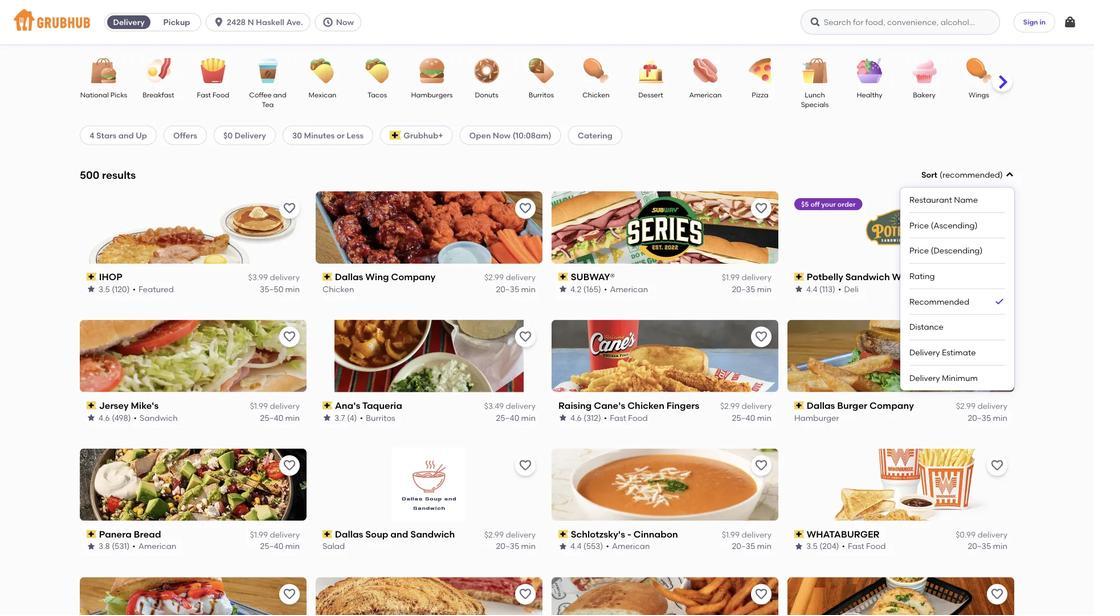 Task type: vqa. For each thing, say whether or not it's contained in the screenshot.
Italian inside romaine, tomatoes, cucumbers, red onion, pepperoncini, artichokes, cold cuts, cheese and italian dressing.
no



Task type: locate. For each thing, give the bounding box(es) containing it.
main navigation navigation
[[0, 0, 1095, 44]]

american right '(165)'
[[610, 284, 648, 294]]

0 vertical spatial now
[[336, 17, 354, 27]]

subscription pass image left wing
[[323, 273, 333, 281]]

0 vertical spatial fast
[[197, 91, 211, 99]]

svg image inside the "2428 n haskell ave." button
[[213, 17, 225, 28]]

company right wing
[[391, 272, 436, 283]]

subscription pass image left panera
[[87, 531, 97, 539]]

1 horizontal spatial 3.5
[[807, 542, 818, 552]]

save this restaurant button for "whataburger logo"
[[987, 456, 1008, 476]]

• right (120)
[[133, 284, 136, 294]]

min
[[285, 284, 300, 294], [521, 284, 536, 294], [757, 284, 772, 294], [993, 284, 1008, 294], [285, 413, 300, 423], [521, 413, 536, 423], [757, 413, 772, 423], [993, 413, 1008, 423], [285, 542, 300, 552], [521, 542, 536, 552], [757, 542, 772, 552], [993, 542, 1008, 552]]

4.4 for $1.99 delivery
[[571, 542, 582, 552]]

4.4 left (113)
[[807, 284, 818, 294]]

3.5 for whataburger
[[807, 542, 818, 552]]

• right '(165)'
[[604, 284, 607, 294]]

min for jersey mike's
[[285, 413, 300, 423]]

0 vertical spatial dallas
[[335, 272, 363, 283]]

company right burger
[[870, 400, 914, 411]]

fast down fast food image
[[197, 91, 211, 99]]

east hampton sandwich co. logo image
[[552, 578, 779, 616]]

0 vertical spatial sandwich
[[846, 272, 890, 283]]

price for price (descending)
[[910, 246, 929, 256]]

and up tea
[[273, 91, 287, 99]]

0 horizontal spatial company
[[391, 272, 436, 283]]

0 vertical spatial chicken
[[583, 91, 610, 99]]

american image
[[686, 58, 726, 83]]

2 vertical spatial food
[[867, 542, 886, 552]]

food down raising cane's chicken fingers
[[628, 413, 648, 423]]

fast down the 'cane's' on the right bottom of the page
[[610, 413, 627, 423]]

price (descending)
[[910, 246, 983, 256]]

subscription pass image left the whataburger
[[795, 531, 805, 539]]

0 vertical spatial food
[[213, 91, 229, 99]]

delivery left "pickup" at the left
[[113, 17, 145, 27]]

25–40 min for ana's taqueria
[[496, 413, 536, 423]]

4.6 down jersey
[[99, 413, 110, 423]]

save this restaurant image for dallas burger company
[[991, 330, 1004, 344]]

1 vertical spatial sandwich
[[140, 413, 178, 423]]

grubhub plus flag logo image
[[390, 131, 402, 140]]

now
[[336, 17, 354, 27], [493, 130, 511, 140]]

dallas for dallas burger company
[[807, 400, 835, 411]]

potbelly sandwich works logo image
[[865, 191, 938, 264]]

4.4 left the (553)
[[571, 542, 582, 552]]

•
[[133, 284, 136, 294], [604, 284, 607, 294], [839, 284, 842, 294], [134, 413, 137, 423], [360, 413, 363, 423], [604, 413, 607, 423], [132, 542, 136, 552], [606, 542, 609, 552], [842, 542, 845, 552]]

delivery for dallas burger company
[[978, 402, 1008, 411]]

save this restaurant button
[[279, 198, 300, 219], [515, 198, 536, 219], [751, 198, 772, 219], [987, 198, 1008, 219], [279, 327, 300, 348], [515, 327, 536, 348], [751, 327, 772, 348], [987, 327, 1008, 348], [279, 456, 300, 476], [515, 456, 536, 476], [751, 456, 772, 476], [987, 456, 1008, 476], [279, 585, 300, 605], [515, 585, 536, 605], [751, 585, 772, 605], [987, 585, 1008, 605]]

wing
[[366, 272, 389, 283]]

0 horizontal spatial chicken
[[323, 284, 354, 294]]

$0
[[224, 130, 233, 140]]

star icon image left 3.8
[[87, 542, 96, 551]]

now inside button
[[336, 17, 354, 27]]

tacos image
[[357, 58, 397, 83]]

dallas left wing
[[335, 272, 363, 283]]

subscription pass image left the potbelly
[[795, 273, 805, 281]]

1 vertical spatial food
[[628, 413, 648, 423]]

min for dallas burger company
[[993, 413, 1008, 423]]

1 horizontal spatial • fast food
[[842, 542, 886, 552]]

svg image left 2428
[[213, 17, 225, 28]]

25–40 for jersey mike's
[[260, 413, 283, 423]]

1 vertical spatial burritos
[[366, 413, 395, 423]]

1 horizontal spatial 4.6
[[571, 413, 582, 423]]

delivery for dallas soup and sandwich
[[506, 530, 536, 540]]

fast down the whataburger
[[848, 542, 865, 552]]

subscription pass image left jersey
[[87, 402, 97, 410]]

national picks image
[[84, 58, 124, 83]]

0 vertical spatial 3.5
[[99, 284, 110, 294]]

1 vertical spatial 3.5
[[807, 542, 818, 552]]

1 horizontal spatial fast
[[610, 413, 627, 423]]

2 horizontal spatial chicken
[[628, 400, 665, 411]]

4.6 (498)
[[99, 413, 131, 423]]

25–40 min for jersey mike's
[[260, 413, 300, 423]]

• american down bread
[[132, 542, 176, 552]]

save this restaurant button for east hampton sandwich co. logo
[[751, 585, 772, 605]]

0 horizontal spatial sandwich
[[140, 413, 178, 423]]

(165)
[[584, 284, 601, 294]]

and down smoothies
[[1016, 101, 1029, 109]]

catering
[[578, 130, 613, 140]]

• down the 'cane's' on the right bottom of the page
[[604, 413, 607, 423]]

subscription pass image left 'schlotzsky's'
[[559, 531, 569, 539]]

1 vertical spatial price
[[910, 246, 929, 256]]

delivery for subway®
[[742, 273, 772, 283]]

subscription pass image up hamburger
[[795, 402, 805, 410]]

• burritos
[[360, 413, 395, 423]]

delivery
[[113, 17, 145, 27], [235, 130, 266, 140], [910, 348, 940, 358], [910, 373, 940, 383]]

ihop logo image
[[80, 191, 307, 264]]

None field
[[901, 169, 1015, 391]]

save this restaurant image for whataburger
[[991, 459, 1004, 473]]

estimate
[[942, 348, 976, 358]]

30
[[292, 130, 302, 140]]

star icon image left 3.7
[[323, 414, 332, 423]]

• down jersey mike's
[[134, 413, 137, 423]]

delivery for delivery minimum
[[910, 373, 940, 383]]

results
[[102, 169, 136, 181]]

$1.99 delivery for schlotzsky's - cinnabon
[[722, 530, 772, 540]]

0 horizontal spatial fast
[[197, 91, 211, 99]]

and right "soup"
[[391, 529, 408, 540]]

(531)
[[112, 542, 130, 552]]

(120)
[[112, 284, 130, 294]]

ana's taqueria logo image
[[316, 320, 543, 393]]

1 horizontal spatial food
[[628, 413, 648, 423]]

• fast food down raising cane's chicken fingers
[[604, 413, 648, 423]]

star icon image for ihop
[[87, 285, 96, 294]]

sandwich up deli
[[846, 272, 890, 283]]

• fast food
[[604, 413, 648, 423], [842, 542, 886, 552]]

mexican
[[309, 91, 337, 99]]

subscription pass image for dallas burger company
[[795, 402, 805, 410]]

save this restaurant image
[[283, 202, 296, 215], [519, 202, 532, 215], [755, 202, 768, 215], [991, 202, 1004, 215], [519, 330, 532, 344], [755, 330, 768, 344], [283, 459, 296, 473], [519, 459, 532, 473], [755, 459, 768, 473], [283, 588, 296, 602], [519, 588, 532, 602]]

whataburger logo image
[[788, 449, 1015, 521]]

• american down '-'
[[606, 542, 650, 552]]

smoothies
[[1017, 91, 1052, 99]]

raising cane's chicken fingers
[[559, 400, 700, 411]]

subscription pass image for schlotzsky's - cinnabon
[[559, 531, 569, 539]]

schlotzsky's - cinnabon
[[571, 529, 678, 540]]

star icon image left the 4.4 (553)
[[559, 542, 568, 551]]

sandwich down mike's
[[140, 413, 178, 423]]

save this restaurant image for schlotzsky's - cinnabon logo
[[755, 459, 768, 473]]

3.5 for ihop
[[99, 284, 110, 294]]

national
[[80, 91, 109, 99]]

open now (10:08am)
[[470, 130, 552, 140]]

1 vertical spatial 4.4
[[571, 542, 582, 552]]

svg image right the 'in'
[[1064, 15, 1077, 29]]

2 4.6 from the left
[[571, 413, 582, 423]]

save this restaurant image
[[283, 330, 296, 344], [991, 330, 1004, 344], [991, 459, 1004, 473], [755, 588, 768, 602], [991, 588, 1004, 602]]

bread
[[134, 529, 161, 540]]

0 horizontal spatial 3.5
[[99, 284, 110, 294]]

distance
[[910, 323, 944, 332]]

4.6 for 4.6 (312)
[[571, 413, 582, 423]]

4.4 (553)
[[571, 542, 603, 552]]

subscription pass image left 'ihop'
[[87, 273, 97, 281]]

food down the whataburger
[[867, 542, 886, 552]]

now button
[[315, 13, 366, 31]]

0 horizontal spatial now
[[336, 17, 354, 27]]

1 horizontal spatial 4.4
[[807, 284, 818, 294]]

$1.99
[[722, 273, 740, 283], [250, 402, 268, 411], [250, 530, 268, 540], [722, 530, 740, 540]]

dallas for dallas soup and sandwich
[[335, 529, 363, 540]]

price up rating
[[910, 246, 929, 256]]

• for jersey mike's
[[134, 413, 137, 423]]

works
[[893, 272, 920, 283]]

min for dallas wing company
[[521, 284, 536, 294]]

open
[[470, 130, 491, 140]]

ana's
[[335, 400, 360, 411]]

american down bread
[[138, 542, 176, 552]]

svg image
[[1064, 15, 1077, 29], [213, 17, 225, 28], [323, 17, 334, 28], [810, 17, 821, 28], [1006, 171, 1015, 180]]

$2.99 delivery for dallas soup and sandwich
[[485, 530, 536, 540]]

• american right '(165)'
[[604, 284, 648, 294]]

1 vertical spatial • fast food
[[842, 542, 886, 552]]

star icon image for subway®
[[559, 285, 568, 294]]

chicken
[[583, 91, 610, 99], [323, 284, 354, 294], [628, 400, 665, 411]]

whataburger
[[807, 529, 880, 540]]

star icon image for jersey mike's
[[87, 414, 96, 423]]

4.6 down the raising
[[571, 413, 582, 423]]

chicken image
[[576, 58, 616, 83]]

delivery right the $0
[[235, 130, 266, 140]]

0 vertical spatial company
[[391, 272, 436, 283]]

save this restaurant button for dallas wing company  logo
[[515, 198, 536, 219]]

subscription pass image for ana's taqueria
[[323, 402, 333, 410]]

price down restaurant
[[910, 221, 929, 230]]

save this restaurant image for panera bread logo
[[283, 459, 296, 473]]

2 vertical spatial dallas
[[335, 529, 363, 540]]

• american for panera bread
[[132, 542, 176, 552]]

now right 'open'
[[493, 130, 511, 140]]

ihop
[[99, 272, 122, 283]]

panera bread
[[99, 529, 161, 540]]

subscription pass image
[[559, 273, 569, 281], [795, 273, 805, 281], [87, 402, 97, 410], [323, 402, 333, 410], [795, 402, 805, 410], [559, 531, 569, 539]]

save this restaurant button for panera bread logo
[[279, 456, 300, 476]]

1 4.6 from the left
[[99, 413, 110, 423]]

svg image right the )
[[1006, 171, 1015, 180]]

2 vertical spatial fast
[[848, 542, 865, 552]]

(204)
[[820, 542, 839, 552]]

0 vertical spatial 4.4
[[807, 284, 818, 294]]

wings image
[[959, 58, 999, 83]]

star icon image left 4.2
[[559, 285, 568, 294]]

subscription pass image up the salad
[[323, 531, 333, 539]]

1 horizontal spatial burritos
[[529, 91, 554, 99]]

$1.99 delivery for panera bread
[[250, 530, 300, 540]]

american for panera bread
[[138, 542, 176, 552]]

20–35 for schlotzsky's - cinnabon
[[732, 542, 756, 552]]

1 horizontal spatial now
[[493, 130, 511, 140]]

20–35 min for whataburger
[[968, 542, 1008, 552]]

american down '-'
[[612, 542, 650, 552]]

list box containing restaurant name
[[910, 188, 1006, 391]]

save this restaurant button for the "dallas chicken sandwich logo"
[[279, 585, 300, 605]]

subscription pass image inside potbelly sandwich works link
[[795, 273, 805, 281]]

delivery
[[270, 273, 300, 283], [506, 273, 536, 283], [742, 273, 772, 283], [270, 402, 300, 411], [506, 402, 536, 411], [742, 402, 772, 411], [978, 402, 1008, 411], [270, 530, 300, 540], [506, 530, 536, 540], [742, 530, 772, 540], [978, 530, 1008, 540]]

(descending)
[[931, 246, 983, 256]]

sort
[[922, 170, 938, 180]]

deli
[[845, 284, 859, 294]]

0 vertical spatial price
[[910, 221, 929, 230]]

0 horizontal spatial 4.6
[[99, 413, 110, 423]]

chicken down chicken "image"
[[583, 91, 610, 99]]

• right the (4)
[[360, 413, 363, 423]]

subscription pass image left subway®
[[559, 273, 569, 281]]

hamburgers image
[[412, 58, 452, 83]]

dallas soup and sandwich
[[335, 529, 455, 540]]

sandwich down dallas soup and sandwich logo
[[411, 529, 455, 540]]

subscription pass image for subway®
[[559, 273, 569, 281]]

3.8
[[99, 542, 110, 552]]

1 vertical spatial company
[[870, 400, 914, 411]]

• fast food for 4.6 (312)
[[604, 413, 648, 423]]

name
[[955, 195, 978, 205]]

(312)
[[584, 413, 601, 423]]

2 horizontal spatial food
[[867, 542, 886, 552]]

(
[[940, 170, 943, 180]]

chicken right the 'cane's' on the right bottom of the page
[[628, 400, 665, 411]]

• fast food for 3.5 (204)
[[842, 542, 886, 552]]

burritos down taqueria
[[366, 413, 395, 423]]

save this restaurant image for jersey mike's
[[283, 330, 296, 344]]

burritos down burritos image
[[529, 91, 554, 99]]

list box
[[910, 188, 1006, 391]]

0 horizontal spatial burritos
[[366, 413, 395, 423]]

star icon image for schlotzsky's - cinnabon
[[559, 542, 568, 551]]

potbelly sandwich works link
[[795, 271, 1008, 284]]

min for dallas soup and sandwich
[[521, 542, 536, 552]]

subscription pass image left the ana's
[[323, 402, 333, 410]]

hamburgers
[[411, 91, 453, 99]]

• right the (553)
[[606, 542, 609, 552]]

svg image inside now button
[[323, 17, 334, 28]]

delivery for schlotzsky's - cinnabon
[[742, 530, 772, 540]]

1 vertical spatial dallas
[[807, 400, 835, 411]]

list box inside field
[[910, 188, 1006, 391]]

delivery down delivery estimate
[[910, 373, 940, 383]]

dallas chicken sandwich logo image
[[80, 578, 307, 616]]

1 horizontal spatial sandwich
[[411, 529, 455, 540]]

save this restaurant image for the subway® logo
[[755, 202, 768, 215]]

delivery for delivery estimate
[[910, 348, 940, 358]]

now right ave.
[[336, 17, 354, 27]]

star icon image
[[87, 285, 96, 294], [559, 285, 568, 294], [795, 285, 804, 294], [87, 414, 96, 423], [323, 414, 332, 423], [559, 414, 568, 423], [87, 542, 96, 551], [559, 542, 568, 551], [795, 542, 804, 551]]

• fast food down the whataburger
[[842, 542, 886, 552]]

dallas
[[335, 272, 363, 283], [807, 400, 835, 411], [335, 529, 363, 540]]

coffee and tea image
[[248, 58, 288, 83]]

20–35 min for dallas soup and sandwich
[[496, 542, 536, 552]]

dallas wing company  logo image
[[316, 191, 543, 264]]

1 horizontal spatial chicken
[[583, 91, 610, 99]]

star icon image left 3.5 (204)
[[795, 542, 804, 551]]

• featured
[[133, 284, 174, 294]]

bakery image
[[905, 58, 945, 83]]

3.5 (204)
[[807, 542, 839, 552]]

star icon image left 3.5 (120)
[[87, 285, 96, 294]]

subscription pass image for potbelly sandwich works
[[795, 273, 805, 281]]

fast food
[[197, 91, 229, 99]]

2 price from the top
[[910, 246, 929, 256]]

1 price from the top
[[910, 221, 929, 230]]

save this restaurant image for 'raising cane's chicken fingers logo' at the bottom right
[[755, 330, 768, 344]]

chicken down dallas wing company
[[323, 284, 354, 294]]

2428 n haskell ave.
[[227, 17, 303, 27]]

2 horizontal spatial sandwich
[[846, 272, 890, 283]]

• for ana's taqueria
[[360, 413, 363, 423]]

tacos
[[368, 91, 387, 99]]

star icon image left 4.6 (498)
[[87, 414, 96, 423]]

• down the whataburger
[[842, 542, 845, 552]]

mexican image
[[303, 58, 343, 83]]

delivery down distance
[[910, 348, 940, 358]]

20–35 for subway®
[[732, 284, 756, 294]]

food for 3.5 (204)
[[867, 542, 886, 552]]

american
[[689, 91, 722, 99], [610, 284, 648, 294], [138, 542, 176, 552], [612, 542, 650, 552]]

juices
[[1031, 101, 1052, 109]]

haskell
[[256, 17, 284, 27]]

subscription pass image
[[87, 273, 97, 281], [323, 273, 333, 281], [87, 531, 97, 539], [323, 531, 333, 539], [795, 531, 805, 539]]

svg image right ave.
[[323, 17, 334, 28]]

0 horizontal spatial 4.4
[[571, 542, 582, 552]]

food
[[213, 91, 229, 99], [628, 413, 648, 423], [867, 542, 886, 552]]

2 horizontal spatial fast
[[848, 542, 865, 552]]

delivery inside delivery button
[[113, 17, 145, 27]]

0 horizontal spatial • fast food
[[604, 413, 648, 423]]

food down fast food image
[[213, 91, 229, 99]]

35–50 min
[[260, 284, 300, 294]]

(113)
[[820, 284, 836, 294]]

$3.49 delivery
[[484, 402, 536, 411]]

• down panera bread on the bottom left of page
[[132, 542, 136, 552]]

0 horizontal spatial food
[[213, 91, 229, 99]]

and
[[273, 91, 287, 99], [1016, 101, 1029, 109], [118, 130, 134, 140], [391, 529, 408, 540]]

star icon image for ana's taqueria
[[323, 414, 332, 423]]

1 horizontal spatial company
[[870, 400, 914, 411]]

3.5 left (204)
[[807, 542, 818, 552]]

(498)
[[112, 413, 131, 423]]

dallas up hamburger
[[807, 400, 835, 411]]

recommended option
[[910, 289, 1006, 315]]

1 vertical spatial fast
[[610, 413, 627, 423]]

2 vertical spatial sandwich
[[411, 529, 455, 540]]

delivery for delivery
[[113, 17, 145, 27]]

raising cane's chicken fingers logo image
[[552, 320, 779, 393]]

subscription pass image for panera bread
[[87, 531, 97, 539]]

• left deli
[[839, 284, 842, 294]]

3.5 down 'ihop'
[[99, 284, 110, 294]]

20–35 min
[[496, 284, 536, 294], [732, 284, 772, 294], [968, 284, 1008, 294], [968, 413, 1008, 423], [496, 542, 536, 552], [732, 542, 772, 552], [968, 542, 1008, 552]]

• for ihop
[[133, 284, 136, 294]]

0 vertical spatial • fast food
[[604, 413, 648, 423]]

tea
[[262, 101, 274, 109]]

dallas up the salad
[[335, 529, 363, 540]]

in
[[1040, 18, 1046, 26]]

25–40 for ana's taqueria
[[496, 413, 519, 423]]



Task type: describe. For each thing, give the bounding box(es) containing it.
minutes
[[304, 130, 335, 140]]

featured
[[139, 284, 174, 294]]

n
[[248, 17, 254, 27]]

• for schlotzsky's - cinnabon
[[606, 542, 609, 552]]

• for panera bread
[[132, 542, 136, 552]]

breakfast image
[[139, 58, 178, 83]]

save this restaurant button for 'raising cane's chicken fingers logo' at the bottom right
[[751, 327, 772, 348]]

3.7 (4)
[[335, 413, 357, 423]]

lunch specials
[[801, 91, 829, 109]]

mcalister's deli logo image
[[316, 578, 543, 616]]

raising
[[559, 400, 592, 411]]

jersey mike's
[[99, 400, 159, 411]]

save this restaurant image for the "dallas chicken sandwich logo"
[[283, 588, 296, 602]]

save this restaurant image for dallas soup and sandwich logo
[[519, 459, 532, 473]]

(ascending)
[[931, 221, 978, 230]]

$3.99
[[248, 273, 268, 283]]

$1.99 for schlotzsky's - cinnabon
[[722, 530, 740, 540]]

• american for subway®
[[604, 284, 648, 294]]

delivery minimum
[[910, 373, 978, 383]]

subscription pass image for dallas soup and sandwich
[[323, 531, 333, 539]]

pickup button
[[153, 13, 201, 31]]

svg image inside field
[[1006, 171, 1015, 180]]

$2.99 for dallas burger company
[[957, 402, 976, 411]]

save this restaurant button for the subway® logo
[[751, 198, 772, 219]]

-
[[628, 529, 632, 540]]

25–40 min for panera bread
[[260, 542, 300, 552]]

save this restaurant button for dallas burger company  logo
[[987, 327, 1008, 348]]

ave.
[[286, 17, 303, 27]]

save this restaurant image for dallas wing company  logo
[[519, 202, 532, 215]]

save this restaurant button for the empanada cookhouse logo
[[987, 585, 1008, 605]]

the empanada cookhouse logo image
[[788, 578, 1015, 616]]

4.2 (165)
[[571, 284, 601, 294]]

4.2
[[571, 284, 582, 294]]

specials
[[801, 101, 829, 109]]

4.6 (312)
[[571, 413, 601, 423]]

save this restaurant button for dallas soup and sandwich logo
[[515, 456, 536, 476]]

save this restaurant button for "jersey mike's logo"
[[279, 327, 300, 348]]

american for subway®
[[610, 284, 648, 294]]

$0.99 delivery
[[956, 530, 1008, 540]]

3.8 (531)
[[99, 542, 130, 552]]

save this restaurant image for ihop logo
[[283, 202, 296, 215]]

3.5 (120)
[[99, 284, 130, 294]]

schlotzsky's
[[571, 529, 625, 540]]

donuts image
[[467, 58, 507, 83]]

salad
[[323, 542, 345, 552]]

min for panera bread
[[285, 542, 300, 552]]

rating
[[910, 271, 935, 281]]

20–35 min for dallas wing company
[[496, 284, 536, 294]]

save this restaurant button for ihop logo
[[279, 198, 300, 219]]

sort ( recommended )
[[922, 170, 1003, 180]]

fast for 3.5
[[848, 542, 865, 552]]

$3.99 delivery
[[248, 273, 300, 283]]

and inside smoothies and juices
[[1016, 101, 1029, 109]]

sign in button
[[1014, 12, 1056, 32]]

min for schlotzsky's - cinnabon
[[757, 542, 772, 552]]

breakfast
[[143, 91, 174, 99]]

dessert image
[[631, 58, 671, 83]]

• american for schlotzsky's - cinnabon
[[606, 542, 650, 552]]

check icon image
[[994, 296, 1006, 308]]

jersey mike's logo image
[[80, 320, 307, 393]]

$1.99 delivery for subway®
[[722, 273, 772, 283]]

2428 n haskell ave. button
[[206, 13, 315, 31]]

(10:08am)
[[513, 130, 552, 140]]

american down american image
[[689, 91, 722, 99]]

35–50
[[260, 284, 283, 294]]

Search for food, convenience, alcohol... search field
[[801, 10, 1000, 35]]

dessert
[[639, 91, 663, 99]]

min for whataburger
[[993, 542, 1008, 552]]

star icon image for whataburger
[[795, 542, 804, 551]]

min for subway®
[[757, 284, 772, 294]]

coffee and tea
[[249, 91, 287, 109]]

save this restaurant image for "mcalister's deli logo"
[[519, 588, 532, 602]]

dallas soup and sandwich logo image
[[393, 449, 465, 521]]

less
[[347, 130, 364, 140]]

sign
[[1024, 18, 1038, 26]]

star icon image down the raising
[[559, 414, 568, 423]]

$1.99 delivery for jersey mike's
[[250, 402, 300, 411]]

burger
[[838, 400, 868, 411]]

and left up
[[118, 130, 134, 140]]

offers
[[173, 130, 197, 140]]

price (ascending)
[[910, 221, 978, 230]]

min for ana's taqueria
[[521, 413, 536, 423]]

schlotzsky's - cinnabon logo image
[[552, 449, 779, 521]]

sandwich for potbelly
[[846, 272, 890, 283]]

and inside coffee and tea
[[273, 91, 287, 99]]

3.7
[[335, 413, 345, 423]]

fast food image
[[193, 58, 233, 83]]

dallas burger company  logo image
[[788, 320, 1015, 393]]

subscription pass image for ihop
[[87, 273, 97, 281]]

20–35 for whataburger
[[968, 542, 992, 552]]

$5
[[802, 200, 809, 208]]

order
[[838, 200, 856, 208]]

$5 off your order
[[802, 200, 856, 208]]

20–35 min for schlotzsky's - cinnabon
[[732, 542, 772, 552]]

1 vertical spatial now
[[493, 130, 511, 140]]

$2.99 for dallas soup and sandwich
[[485, 530, 504, 540]]

$0 delivery
[[224, 130, 266, 140]]

fast for 4.6
[[610, 413, 627, 423]]

lunch specials image
[[795, 58, 835, 83]]

500 results
[[80, 169, 136, 181]]

2428
[[227, 17, 246, 27]]

subscription pass image for jersey mike's
[[87, 402, 97, 410]]

wings
[[969, 91, 990, 99]]

company for dallas wing company
[[391, 272, 436, 283]]

potbelly sandwich works
[[807, 272, 920, 283]]

save this restaurant button for "mcalister's deli logo"
[[515, 585, 536, 605]]

subway® logo image
[[552, 191, 779, 264]]

svg image up the lunch specials image
[[810, 17, 821, 28]]

healthy image
[[850, 58, 890, 83]]

company for dallas burger company
[[870, 400, 914, 411]]

$2.99 for dallas wing company
[[485, 273, 504, 283]]

delivery for jersey mike's
[[270, 402, 300, 411]]

$3.49
[[484, 402, 504, 411]]

stars
[[96, 130, 117, 140]]

$1.99 for subway®
[[722, 273, 740, 283]]

dallas for dallas wing company
[[335, 272, 363, 283]]

grubhub+
[[404, 130, 443, 140]]

save this restaurant image for "ana's taqueria logo"
[[519, 330, 532, 344]]

• for subway®
[[604, 284, 607, 294]]

pickup
[[163, 17, 190, 27]]

none field containing sort
[[901, 169, 1015, 391]]

save this restaurant button for "ana's taqueria logo"
[[515, 327, 536, 348]]

4
[[90, 130, 94, 140]]

healthy
[[857, 91, 883, 99]]

4.4 for potbelly sandwich works
[[807, 284, 818, 294]]

sign in
[[1024, 18, 1046, 26]]

delivery for whataburger
[[978, 530, 1008, 540]]

picks
[[110, 91, 127, 99]]

smoothies and juices
[[1016, 91, 1052, 109]]

pizza
[[752, 91, 769, 99]]

bakery
[[913, 91, 936, 99]]

restaurant
[[910, 195, 953, 205]]

pizza image
[[741, 58, 780, 83]]

(4)
[[347, 413, 357, 423]]

20–35 for dallas soup and sandwich
[[496, 542, 519, 552]]

delivery estimate
[[910, 348, 976, 358]]

save this restaurant button for schlotzsky's - cinnabon logo
[[751, 456, 772, 476]]

)
[[1001, 170, 1003, 180]]

panera bread logo image
[[80, 449, 307, 521]]

$1.99 for jersey mike's
[[250, 402, 268, 411]]

0 vertical spatial burritos
[[529, 91, 554, 99]]

price for price (ascending)
[[910, 221, 929, 230]]

minimum
[[942, 373, 978, 383]]

subscription pass image for whataburger
[[795, 531, 805, 539]]

25–40 for panera bread
[[260, 542, 283, 552]]

30 minutes or less
[[292, 130, 364, 140]]

coffee
[[249, 91, 272, 99]]

min for ihop
[[285, 284, 300, 294]]

restaurant name
[[910, 195, 978, 205]]

taqueria
[[362, 400, 402, 411]]

national picks
[[80, 91, 127, 99]]

1 vertical spatial chicken
[[323, 284, 354, 294]]

recommended
[[943, 170, 1001, 180]]

off
[[811, 200, 820, 208]]

burritos image
[[522, 58, 562, 83]]

cinnabon
[[634, 529, 678, 540]]

delivery for panera bread
[[270, 530, 300, 540]]

recommended
[[910, 297, 970, 307]]

delivery for ana's taqueria
[[506, 402, 536, 411]]

20–35 for dallas burger company
[[968, 413, 992, 423]]

2 vertical spatial chicken
[[628, 400, 665, 411]]

ana's taqueria
[[335, 400, 402, 411]]

soup
[[366, 529, 389, 540]]

star icon image left 4.4 (113)
[[795, 285, 804, 294]]

• deli
[[839, 284, 859, 294]]

subscription pass image for dallas wing company
[[323, 273, 333, 281]]

20–35 for dallas wing company
[[496, 284, 519, 294]]

your
[[822, 200, 836, 208]]

$1.99 for panera bread
[[250, 530, 268, 540]]

• sandwich
[[134, 413, 178, 423]]

lunch
[[805, 91, 825, 99]]



